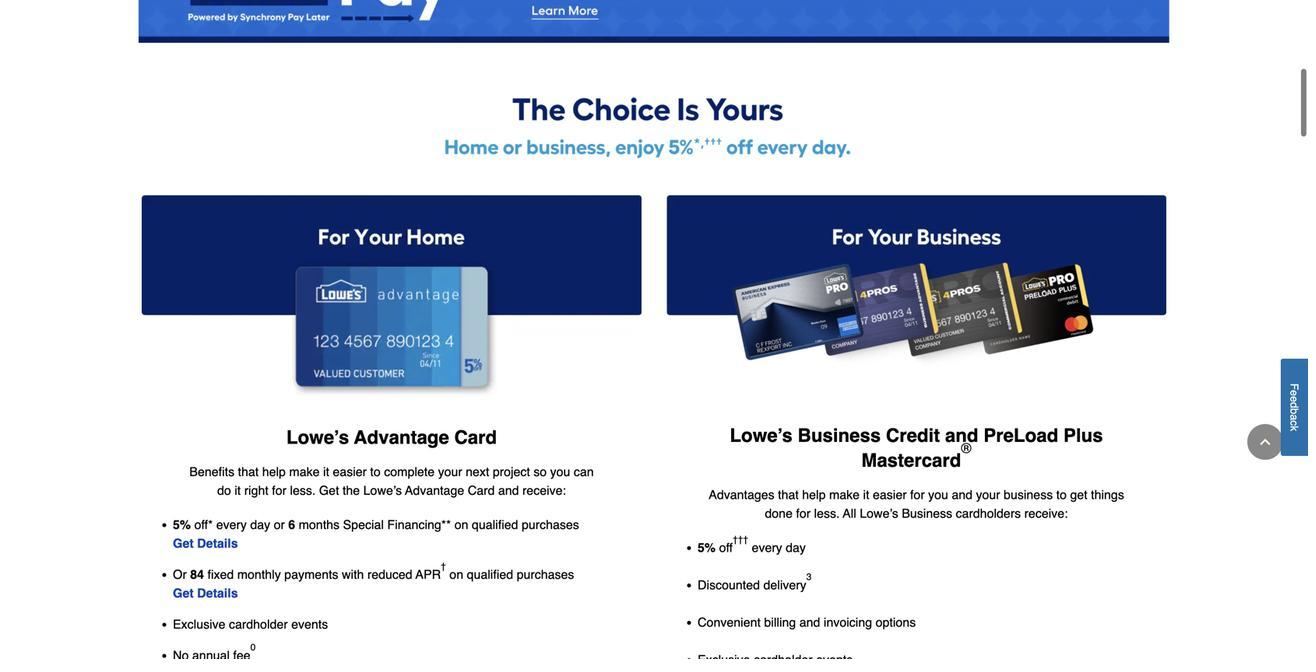 Task type: vqa. For each thing, say whether or not it's contained in the screenshot.
Holiday Decorations's chevron right icon
no



Task type: describe. For each thing, give the bounding box(es) containing it.
your inside advantages that help make it easier for you and your business to get things done for less. all lowe's business cardholders receive:
[[976, 488, 1001, 502]]

right
[[244, 484, 269, 498]]

invoicing
[[824, 616, 872, 630]]

details for fixed
[[197, 586, 238, 601]]

every inside 5% off ††† every day
[[752, 541, 782, 555]]

convenient
[[698, 616, 761, 630]]

lowe's advantage card
[[286, 427, 497, 449]]

qualified for †
[[467, 568, 513, 582]]

can
[[574, 465, 594, 479]]

qualified for financing**
[[472, 518, 518, 532]]

84
[[190, 568, 204, 582]]

off*
[[194, 518, 213, 532]]

credit
[[886, 425, 940, 447]]

project
[[493, 465, 530, 479]]

receive: inside the benefits that help make it easier to complete your next project so you can do it right for less. get the lowe's advantage card and receive:
[[523, 484, 566, 498]]

and inside the benefits that help make it easier to complete your next project so you can do it right for less. get the lowe's advantage card and receive:
[[498, 484, 519, 498]]

exclusive cardholder events
[[173, 618, 328, 632]]

billing
[[764, 616, 796, 630]]

for your business. image
[[667, 196, 1167, 396]]

5% off* every day or 6 months special financing** on qualified purchases get details
[[173, 518, 579, 551]]

c
[[1289, 421, 1301, 426]]

for your home. image
[[142, 196, 642, 397]]

card inside the benefits that help make it easier to complete your next project so you can do it right for less. get the lowe's advantage card and receive:
[[468, 484, 495, 498]]

mastercard
[[862, 450, 961, 472]]

day inside 5% off* every day or 6 months special financing** on qualified purchases get details
[[250, 518, 270, 532]]

it for lowe's business credit and preload plus mastercard
[[863, 488, 870, 502]]

lowe's business credit and preload plus mastercard
[[730, 425, 1103, 472]]

purchases for or 84 fixed monthly payments with reduced apr † on qualified purchases get details
[[517, 568, 574, 582]]

2 horizontal spatial for
[[910, 488, 925, 502]]

2 get details link from the top
[[173, 586, 238, 601]]

a
[[1289, 415, 1301, 421]]

and inside advantages that help make it easier for you and your business to get things done for less. all lowe's business cardholders receive:
[[952, 488, 973, 502]]

events
[[291, 618, 328, 632]]

the
[[343, 484, 360, 498]]

fixed
[[208, 568, 234, 582]]

benefits that help make it easier to complete your next project so you can do it right for less. get the lowe's advantage card and receive:
[[189, 465, 594, 498]]

advantages
[[709, 488, 775, 502]]

with
[[342, 568, 364, 582]]

or
[[173, 568, 187, 582]]

†††
[[733, 535, 749, 546]]

that for lowe's advantage card
[[238, 465, 259, 479]]

exclusive
[[173, 618, 226, 632]]

financing**
[[387, 518, 451, 532]]

on for †
[[450, 568, 463, 582]]

your inside the benefits that help make it easier to complete your next project so you can do it right for less. get the lowe's advantage card and receive:
[[438, 465, 462, 479]]

cardholder
[[229, 618, 288, 632]]

make for advantage
[[289, 465, 320, 479]]

or 84 fixed monthly payments with reduced apr † on qualified purchases get details
[[173, 562, 574, 601]]

help for lowe's advantage card
[[262, 465, 286, 479]]

receive: inside advantages that help make it easier for you and your business to get things done for less. all lowe's business cardholders receive:
[[1025, 507, 1068, 521]]

it for lowe's advantage card
[[323, 465, 329, 479]]

lowe's up the
[[286, 427, 349, 449]]

purchases for 5% off* every day or 6 months special financing** on qualified purchases get details
[[522, 518, 579, 532]]

payments
[[284, 568, 338, 582]]

b
[[1289, 409, 1301, 415]]

and right the billing
[[800, 616, 820, 630]]

get
[[1070, 488, 1088, 502]]

discounted
[[698, 578, 760, 593]]

get inside the benefits that help make it easier to complete your next project so you can do it right for less. get the lowe's advantage card and receive:
[[319, 484, 339, 498]]

0 vertical spatial advantage
[[354, 427, 449, 449]]

discounted delivery 3
[[698, 572, 812, 593]]

on for financing**
[[455, 518, 468, 532]]

f e e d b a c k button
[[1281, 359, 1308, 457]]



Task type: locate. For each thing, give the bounding box(es) containing it.
1 vertical spatial get
[[173, 537, 194, 551]]

1 vertical spatial less.
[[814, 507, 840, 521]]

business inside lowe's business credit and preload plus mastercard
[[798, 425, 881, 447]]

it right do
[[235, 484, 241, 498]]

3
[[807, 572, 812, 583]]

1 e from the top
[[1289, 391, 1301, 397]]

and up cardholders
[[952, 488, 973, 502]]

lowe's up advantages
[[730, 425, 793, 447]]

every right †††
[[752, 541, 782, 555]]

0 vertical spatial easier
[[333, 465, 367, 479]]

card
[[454, 427, 497, 449], [468, 484, 495, 498]]

0 horizontal spatial easier
[[333, 465, 367, 479]]

special
[[343, 518, 384, 532]]

it down mastercard
[[863, 488, 870, 502]]

0 horizontal spatial business
[[798, 425, 881, 447]]

help inside advantages that help make it easier for you and your business to get things done for less. all lowe's business cardholders receive:
[[802, 488, 826, 502]]

make
[[289, 465, 320, 479], [829, 488, 860, 502]]

on inside or 84 fixed monthly payments with reduced apr † on qualified purchases get details
[[450, 568, 463, 582]]

purchases inside 5% off* every day or 6 months special financing** on qualified purchases get details
[[522, 518, 579, 532]]

day down done
[[786, 541, 806, 555]]

your
[[438, 465, 462, 479], [976, 488, 1001, 502]]

0 vertical spatial you
[[550, 465, 570, 479]]

make up 6
[[289, 465, 320, 479]]

help
[[262, 465, 286, 479], [802, 488, 826, 502]]

receive:
[[523, 484, 566, 498], [1025, 507, 1068, 521]]

to inside advantages that help make it easier for you and your business to get things done for less. all lowe's business cardholders receive:
[[1057, 488, 1067, 502]]

1 vertical spatial details
[[197, 586, 238, 601]]

done
[[765, 507, 793, 521]]

get down or
[[173, 586, 194, 601]]

5% for 5% off* every day or 6 months special financing** on qualified purchases get details
[[173, 518, 191, 532]]

0 vertical spatial card
[[454, 427, 497, 449]]

qualified right the †
[[467, 568, 513, 582]]

lowe's
[[730, 425, 793, 447], [286, 427, 349, 449], [363, 484, 402, 498], [860, 507, 899, 521]]

day inside 5% off ††† every day
[[786, 541, 806, 555]]

receive: down business
[[1025, 507, 1068, 521]]

1 vertical spatial make
[[829, 488, 860, 502]]

get for monthly
[[173, 586, 194, 601]]

less. inside the benefits that help make it easier to complete your next project so you can do it right for less. get the lowe's advantage card and receive:
[[290, 484, 316, 498]]

e
[[1289, 391, 1301, 397], [1289, 397, 1301, 403]]

0
[[251, 643, 256, 653]]

1 horizontal spatial you
[[928, 488, 949, 502]]

day
[[250, 518, 270, 532], [786, 541, 806, 555]]

easier for advantage
[[333, 465, 367, 479]]

0 vertical spatial qualified
[[472, 518, 518, 532]]

less. up 6
[[290, 484, 316, 498]]

1 horizontal spatial to
[[1057, 488, 1067, 502]]

easier inside advantages that help make it easier for you and your business to get things done for less. all lowe's business cardholders receive:
[[873, 488, 907, 502]]

scroll to top element
[[1248, 424, 1284, 460]]

0 vertical spatial 5%
[[173, 518, 191, 532]]

preload
[[984, 425, 1059, 447]]

details for every
[[197, 537, 238, 551]]

you inside the benefits that help make it easier to complete your next project so you can do it right for less. get the lowe's advantage card and receive:
[[550, 465, 570, 479]]

0 horizontal spatial make
[[289, 465, 320, 479]]

to left get
[[1057, 488, 1067, 502]]

do
[[217, 484, 231, 498]]

5% for 5% off ††† every day
[[698, 541, 716, 555]]

next
[[466, 465, 489, 479]]

you
[[550, 465, 570, 479], [928, 488, 949, 502]]

get details link down 84
[[173, 586, 238, 601]]

0 vertical spatial your
[[438, 465, 462, 479]]

benefits
[[189, 465, 235, 479]]

1 horizontal spatial less.
[[814, 507, 840, 521]]

monthly
[[237, 568, 281, 582]]

business
[[798, 425, 881, 447], [902, 507, 953, 521]]

receive: down so on the bottom
[[523, 484, 566, 498]]

help inside the benefits that help make it easier to complete your next project so you can do it right for less. get the lowe's advantage card and receive:
[[262, 465, 286, 479]]

0 vertical spatial business
[[798, 425, 881, 447]]

lowe's right the all
[[860, 507, 899, 521]]

0 vertical spatial help
[[262, 465, 286, 479]]

2 horizontal spatial it
[[863, 488, 870, 502]]

qualified inside or 84 fixed monthly payments with reduced apr † on qualified purchases get details
[[467, 568, 513, 582]]

complete
[[384, 465, 435, 479]]

every inside 5% off* every day or 6 months special financing** on qualified purchases get details
[[216, 518, 247, 532]]

0 horizontal spatial receive:
[[523, 484, 566, 498]]

help for lowe's business credit and preload plus mastercard
[[802, 488, 826, 502]]

make for business
[[829, 488, 860, 502]]

you right so on the bottom
[[550, 465, 570, 479]]

f
[[1289, 384, 1301, 391]]

get up or
[[173, 537, 194, 551]]

5% off ††† every day
[[698, 535, 806, 555]]

0 horizontal spatial day
[[250, 518, 270, 532]]

or
[[274, 518, 285, 532]]

qualified
[[472, 518, 518, 532], [467, 568, 513, 582]]

5% inside 5% off* every day or 6 months special financing** on qualified purchases get details
[[173, 518, 191, 532]]

advantage
[[354, 427, 449, 449], [405, 484, 464, 498]]

to inside the benefits that help make it easier to complete your next project so you can do it right for less. get the lowe's advantage card and receive:
[[370, 465, 381, 479]]

advantages that help make it easier for you and your business to get things done for less. all lowe's business cardholders receive:
[[709, 488, 1125, 521]]

1 vertical spatial that
[[778, 488, 799, 502]]

things
[[1091, 488, 1125, 502]]

1 horizontal spatial help
[[802, 488, 826, 502]]

lowe's inside the benefits that help make it easier to complete your next project so you can do it right for less. get the lowe's advantage card and receive:
[[363, 484, 402, 498]]

5% left off
[[698, 541, 716, 555]]

that inside the benefits that help make it easier to complete your next project so you can do it right for less. get the lowe's advantage card and receive:
[[238, 465, 259, 479]]

the choice is yours. home or business, enjoy 5 percent off every day. image
[[139, 89, 1170, 164]]

for
[[272, 484, 287, 498], [910, 488, 925, 502], [796, 507, 811, 521]]

0 horizontal spatial every
[[216, 518, 247, 532]]

to
[[370, 465, 381, 479], [1057, 488, 1067, 502]]

1 vertical spatial advantage
[[405, 484, 464, 498]]

0 horizontal spatial you
[[550, 465, 570, 479]]

so
[[534, 465, 547, 479]]

you inside advantages that help make it easier for you and your business to get things done for less. all lowe's business cardholders receive:
[[928, 488, 949, 502]]

1 horizontal spatial easier
[[873, 488, 907, 502]]

less. left the all
[[814, 507, 840, 521]]

0 vertical spatial on
[[455, 518, 468, 532]]

card up next at the bottom
[[454, 427, 497, 449]]

on right financing** in the bottom of the page
[[455, 518, 468, 532]]

0 vertical spatial make
[[289, 465, 320, 479]]

help right advantages
[[802, 488, 826, 502]]

chevron up image
[[1258, 435, 1273, 450]]

5%
[[173, 518, 191, 532], [698, 541, 716, 555]]

easier down mastercard
[[873, 488, 907, 502]]

cardholders
[[956, 507, 1021, 521]]

d
[[1289, 403, 1301, 409]]

0 horizontal spatial less.
[[290, 484, 316, 498]]

you down mastercard
[[928, 488, 949, 502]]

1 horizontal spatial business
[[902, 507, 953, 521]]

lowe's inside lowe's business credit and preload plus mastercard
[[730, 425, 793, 447]]

advantage up the complete
[[354, 427, 449, 449]]

1 vertical spatial business
[[902, 507, 953, 521]]

1 get details link from the top
[[173, 537, 238, 551]]

it inside advantages that help make it easier for you and your business to get things done for less. all lowe's business cardholders receive:
[[863, 488, 870, 502]]

easier for business
[[873, 488, 907, 502]]

0 horizontal spatial to
[[370, 465, 381, 479]]

0 vertical spatial to
[[370, 465, 381, 479]]

0 vertical spatial day
[[250, 518, 270, 532]]

k
[[1289, 426, 1301, 432]]

1 horizontal spatial that
[[778, 488, 799, 502]]

business left credit
[[798, 425, 881, 447]]

that inside advantages that help make it easier for you and your business to get things done for less. all lowe's business cardholders receive:
[[778, 488, 799, 502]]

card down next at the bottom
[[468, 484, 495, 498]]

0 vertical spatial receive:
[[523, 484, 566, 498]]

apr
[[416, 568, 441, 582]]

get left the
[[319, 484, 339, 498]]

reduced
[[368, 568, 413, 582]]

that up done
[[778, 488, 799, 502]]

1 vertical spatial easier
[[873, 488, 907, 502]]

off
[[719, 541, 733, 555]]

0 vertical spatial that
[[238, 465, 259, 479]]

for inside the benefits that help make it easier to complete your next project so you can do it right for less. get the lowe's advantage card and receive:
[[272, 484, 287, 498]]

day left or
[[250, 518, 270, 532]]

to left the complete
[[370, 465, 381, 479]]

every right off*
[[216, 518, 247, 532]]

it up the months
[[323, 465, 329, 479]]

2 vertical spatial get
[[173, 586, 194, 601]]

6
[[288, 518, 295, 532]]

lowe's right the
[[363, 484, 402, 498]]

details down off*
[[197, 537, 238, 551]]

e up d
[[1289, 391, 1301, 397]]

for right done
[[796, 507, 811, 521]]

1 horizontal spatial make
[[829, 488, 860, 502]]

1 vertical spatial 5%
[[698, 541, 716, 555]]

easier inside the benefits that help make it easier to complete your next project so you can do it right for less. get the lowe's advantage card and receive:
[[333, 465, 367, 479]]

get for day
[[173, 537, 194, 551]]

1 vertical spatial your
[[976, 488, 1001, 502]]

delivery
[[764, 578, 807, 593]]

1 horizontal spatial every
[[752, 541, 782, 555]]

plus
[[1064, 425, 1103, 447]]

that up the right
[[238, 465, 259, 479]]

purchases
[[522, 518, 579, 532], [517, 568, 574, 582]]

make up the all
[[829, 488, 860, 502]]

your up cardholders
[[976, 488, 1001, 502]]

5% inside 5% off ††† every day
[[698, 541, 716, 555]]

0 horizontal spatial 5%
[[173, 518, 191, 532]]

less. inside advantages that help make it easier for you and your business to get things done for less. all lowe's business cardholders receive:
[[814, 507, 840, 521]]

1 horizontal spatial 5%
[[698, 541, 716, 555]]

for right the right
[[272, 484, 287, 498]]

qualified inside 5% off* every day or 6 months special financing** on qualified purchases get details
[[472, 518, 518, 532]]

and
[[945, 425, 979, 447], [498, 484, 519, 498], [952, 488, 973, 502], [800, 616, 820, 630]]

make inside the benefits that help make it easier to complete your next project so you can do it right for less. get the lowe's advantage card and receive:
[[289, 465, 320, 479]]

0 vertical spatial details
[[197, 537, 238, 551]]

business
[[1004, 488, 1053, 502]]

qualified down the project
[[472, 518, 518, 532]]

1 vertical spatial you
[[928, 488, 949, 502]]

1 vertical spatial get details link
[[173, 586, 238, 601]]

5% left off*
[[173, 518, 191, 532]]

your left next at the bottom
[[438, 465, 462, 479]]

1 vertical spatial card
[[468, 484, 495, 498]]

easier
[[333, 465, 367, 479], [873, 488, 907, 502]]

1 vertical spatial to
[[1057, 488, 1067, 502]]

2 details from the top
[[197, 586, 238, 601]]

®
[[961, 441, 972, 457]]

f e e d b a c k
[[1289, 384, 1301, 432]]

0 horizontal spatial for
[[272, 484, 287, 498]]

easier up the
[[333, 465, 367, 479]]

advantage inside the benefits that help make it easier to complete your next project so you can do it right for less. get the lowe's advantage card and receive:
[[405, 484, 464, 498]]

that
[[238, 465, 259, 479], [778, 488, 799, 502]]

get details link
[[173, 537, 238, 551], [173, 586, 238, 601]]

get inside 5% off* every day or 6 months special financing** on qualified purchases get details
[[173, 537, 194, 551]]

get details link down off*
[[173, 537, 238, 551]]

0 horizontal spatial help
[[262, 465, 286, 479]]

details inside or 84 fixed monthly payments with reduced apr † on qualified purchases get details
[[197, 586, 238, 601]]

0 horizontal spatial your
[[438, 465, 462, 479]]

purchases inside or 84 fixed monthly payments with reduced apr † on qualified purchases get details
[[517, 568, 574, 582]]

less.
[[290, 484, 316, 498], [814, 507, 840, 521]]

1 vertical spatial help
[[802, 488, 826, 502]]

help up the right
[[262, 465, 286, 479]]

all
[[843, 507, 857, 521]]

get inside or 84 fixed monthly payments with reduced apr † on qualified purchases get details
[[173, 586, 194, 601]]

and right credit
[[945, 425, 979, 447]]

advantage down the complete
[[405, 484, 464, 498]]

details down fixed
[[197, 586, 238, 601]]

0 vertical spatial purchases
[[522, 518, 579, 532]]

1 horizontal spatial receive:
[[1025, 507, 1068, 521]]

it
[[323, 465, 329, 479], [235, 484, 241, 498], [863, 488, 870, 502]]

1 horizontal spatial it
[[323, 465, 329, 479]]

and down the project
[[498, 484, 519, 498]]

lowe's pay. buy now, pay later with our new flexible payment option. image
[[139, 0, 1170, 43]]

0 vertical spatial get
[[319, 484, 339, 498]]

0 vertical spatial every
[[216, 518, 247, 532]]

0 horizontal spatial that
[[238, 465, 259, 479]]

details inside 5% off* every day or 6 months special financing** on qualified purchases get details
[[197, 537, 238, 551]]

make inside advantages that help make it easier for you and your business to get things done for less. all lowe's business cardholders receive:
[[829, 488, 860, 502]]

business down mastercard
[[902, 507, 953, 521]]

†
[[441, 562, 446, 572]]

2 e from the top
[[1289, 397, 1301, 403]]

on right the †
[[450, 568, 463, 582]]

on inside 5% off* every day or 6 months special financing** on qualified purchases get details
[[455, 518, 468, 532]]

e up b in the right of the page
[[1289, 397, 1301, 403]]

1 vertical spatial day
[[786, 541, 806, 555]]

1 horizontal spatial day
[[786, 541, 806, 555]]

and inside lowe's business credit and preload plus mastercard
[[945, 425, 979, 447]]

1 details from the top
[[197, 537, 238, 551]]

details
[[197, 537, 238, 551], [197, 586, 238, 601]]

convenient billing and invoicing options
[[698, 616, 916, 630]]

options
[[876, 616, 916, 630]]

0 vertical spatial less.
[[290, 484, 316, 498]]

lowe's inside advantages that help make it easier for you and your business to get things done for less. all lowe's business cardholders receive:
[[860, 507, 899, 521]]

get
[[319, 484, 339, 498], [173, 537, 194, 551], [173, 586, 194, 601]]

1 vertical spatial receive:
[[1025, 507, 1068, 521]]

1 vertical spatial every
[[752, 541, 782, 555]]

0 vertical spatial get details link
[[173, 537, 238, 551]]

0 horizontal spatial it
[[235, 484, 241, 498]]

business inside advantages that help make it easier for you and your business to get things done for less. all lowe's business cardholders receive:
[[902, 507, 953, 521]]

on
[[455, 518, 468, 532], [450, 568, 463, 582]]

1 vertical spatial on
[[450, 568, 463, 582]]

every
[[216, 518, 247, 532], [752, 541, 782, 555]]

1 horizontal spatial for
[[796, 507, 811, 521]]

1 horizontal spatial your
[[976, 488, 1001, 502]]

for down mastercard
[[910, 488, 925, 502]]

1 vertical spatial qualified
[[467, 568, 513, 582]]

that for lowe's business credit and preload plus mastercard
[[778, 488, 799, 502]]

1 vertical spatial purchases
[[517, 568, 574, 582]]

months
[[299, 518, 340, 532]]



